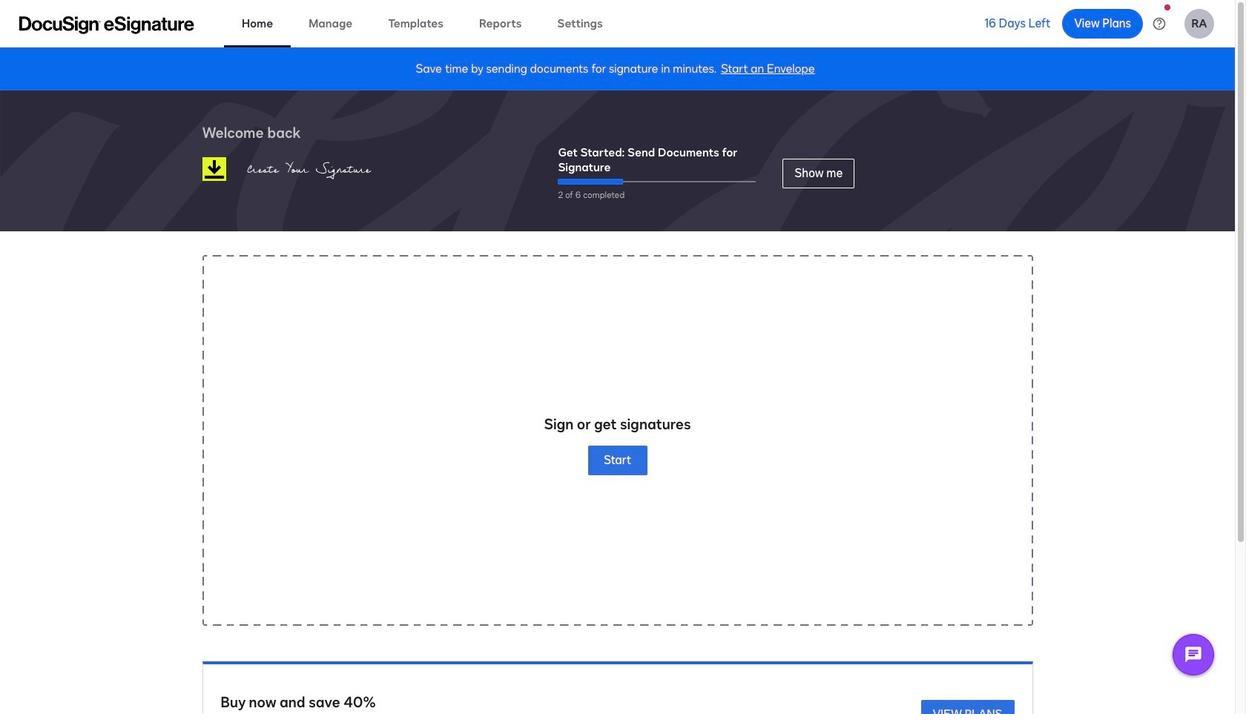 Task type: describe. For each thing, give the bounding box(es) containing it.
docusignlogo image
[[202, 157, 226, 181]]



Task type: locate. For each thing, give the bounding box(es) containing it.
docusign esignature image
[[19, 16, 194, 34]]



Task type: vqa. For each thing, say whether or not it's contained in the screenshot.
'Docusign Esignature' image
yes



